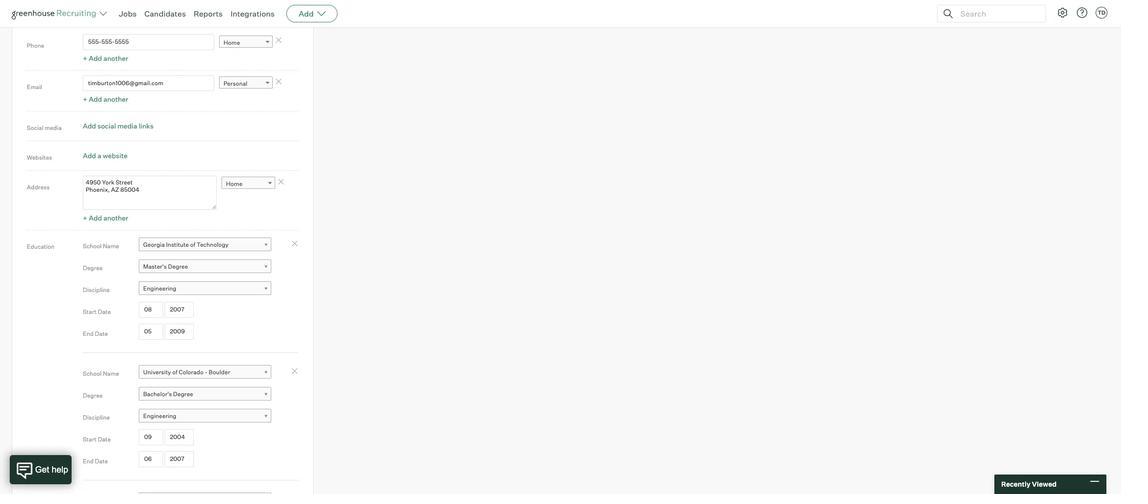 Task type: vqa. For each thing, say whether or not it's contained in the screenshot.
Georgia
yes



Task type: describe. For each thing, give the bounding box(es) containing it.
add button
[[287, 5, 338, 22]]

georgia institute of technology
[[143, 241, 229, 249]]

+ add another link for address
[[83, 214, 128, 222]]

websites
[[27, 154, 52, 161]]

end for bachelor's degree
[[83, 458, 94, 465]]

social
[[98, 122, 116, 130]]

reports link
[[194, 9, 223, 19]]

jobs
[[119, 9, 137, 19]]

end date for bachelor's degree
[[83, 458, 108, 465]]

candidates link
[[144, 9, 186, 19]]

school for georgia
[[83, 243, 102, 250]]

education
[[27, 243, 55, 251]]

personal
[[224, 80, 248, 87]]

0 horizontal spatial media
[[45, 124, 62, 132]]

institute
[[166, 241, 189, 249]]

+ for phone
[[83, 54, 87, 62]]

a
[[98, 152, 101, 160]]

another for address
[[104, 214, 128, 222]]

YYYY text field
[[165, 302, 194, 318]]

+ for email
[[83, 95, 87, 103]]

add a website
[[83, 152, 128, 160]]

start for bachelor's
[[83, 436, 97, 443]]

of inside georgia institute of technology link
[[190, 241, 195, 249]]

technology
[[197, 241, 229, 249]]

name for georgia
[[103, 243, 119, 250]]

+ add another for address
[[83, 214, 128, 222]]

start date for master's
[[83, 308, 111, 316]]

+ for address
[[83, 214, 87, 222]]

another for email
[[104, 95, 128, 103]]

discipline for bachelor's
[[83, 414, 110, 421]]

-
[[205, 369, 208, 376]]

bachelor's
[[143, 391, 172, 398]]

university of colorado - boulder link
[[139, 365, 271, 380]]

school for university
[[83, 370, 102, 377]]

home link for phone
[[219, 35, 273, 50]]

+ add another for phone
[[83, 54, 128, 62]]

personal link
[[219, 77, 273, 91]]

2 yyyy text field from the top
[[165, 430, 194, 446]]

links
[[139, 122, 154, 130]]

website
[[103, 152, 128, 160]]

school name for university of colorado - boulder
[[83, 370, 119, 377]]

yyyy text field for bachelor's
[[165, 452, 194, 468]]

engineering link for master's degree
[[139, 282, 271, 296]]

end date for master's degree
[[83, 330, 108, 338]]

add inside popup button
[[299, 9, 314, 19]]

add a website link
[[83, 152, 128, 160]]

td button
[[1095, 5, 1110, 20]]

master's
[[143, 263, 167, 270]]



Task type: locate. For each thing, give the bounding box(es) containing it.
end
[[83, 330, 94, 338], [83, 458, 94, 465]]

2 + add another from the top
[[83, 95, 128, 103]]

bachelor's degree link
[[139, 387, 271, 402]]

engineering link down bachelor's degree link
[[139, 409, 271, 423]]

1 vertical spatial school name
[[83, 370, 119, 377]]

1 + add another link from the top
[[83, 54, 128, 62]]

yyyy text field for master's
[[165, 324, 194, 340]]

0 vertical spatial end
[[83, 330, 94, 338]]

2 start from the top
[[83, 436, 97, 443]]

1 school name from the top
[[83, 243, 119, 250]]

1 vertical spatial end
[[83, 458, 94, 465]]

another
[[104, 54, 128, 62], [104, 95, 128, 103], [104, 214, 128, 222]]

1 yyyy text field from the top
[[165, 324, 194, 340]]

2 engineering from the top
[[143, 413, 177, 420]]

home for phone
[[224, 39, 240, 46]]

home link
[[219, 35, 273, 50], [222, 177, 275, 191]]

1 vertical spatial engineering link
[[139, 409, 271, 423]]

university of colorado - boulder
[[143, 369, 230, 376]]

start
[[83, 308, 97, 316], [83, 436, 97, 443]]

3 yyyy text field from the top
[[165, 452, 194, 468]]

0 vertical spatial yyyy text field
[[165, 324, 194, 340]]

1 another from the top
[[104, 54, 128, 62]]

discipline for master's
[[83, 286, 110, 294]]

0 vertical spatial mm text field
[[139, 302, 163, 318]]

name for university
[[103, 370, 119, 377]]

1 vertical spatial mm text field
[[139, 452, 163, 468]]

add social media links link
[[83, 122, 154, 130]]

Search text field
[[959, 7, 1037, 21]]

1 vertical spatial start
[[83, 436, 97, 443]]

engineering for bachelor's
[[143, 413, 177, 420]]

1 vertical spatial + add another link
[[83, 95, 128, 103]]

1 horizontal spatial media
[[118, 122, 137, 130]]

mm text field up university
[[139, 324, 163, 340]]

media
[[118, 122, 137, 130], [45, 124, 62, 132]]

add
[[299, 9, 314, 19], [89, 54, 102, 62], [89, 95, 102, 103], [83, 122, 96, 130], [83, 152, 96, 160], [89, 214, 102, 222]]

bachelor's degree
[[143, 391, 193, 398]]

MM text field
[[139, 302, 163, 318], [139, 452, 163, 468]]

mm text field for start date
[[139, 302, 163, 318]]

td
[[1098, 9, 1106, 16]]

reports
[[194, 9, 223, 19]]

1 vertical spatial name
[[103, 370, 119, 377]]

of
[[190, 241, 195, 249], [172, 369, 178, 376]]

viewed
[[1033, 481, 1057, 489]]

engineering link down master's degree link
[[139, 282, 271, 296]]

2 end from the top
[[83, 458, 94, 465]]

1 vertical spatial yyyy text field
[[165, 430, 194, 446]]

home for address
[[226, 180, 243, 188]]

of left colorado
[[172, 369, 178, 376]]

media left the links
[[118, 122, 137, 130]]

name left georgia at the left
[[103, 243, 119, 250]]

+
[[83, 54, 87, 62], [83, 95, 87, 103], [83, 214, 87, 222]]

0 vertical spatial another
[[104, 54, 128, 62]]

configure image
[[1057, 7, 1069, 19]]

integrations
[[231, 9, 275, 19]]

email
[[27, 83, 42, 91]]

name
[[103, 243, 119, 250], [103, 370, 119, 377]]

0 vertical spatial + add another
[[83, 54, 128, 62]]

end date
[[83, 330, 108, 338], [83, 458, 108, 465]]

address
[[27, 184, 50, 191]]

mm text field for start date
[[139, 430, 163, 446]]

school name for georgia institute of technology
[[83, 243, 119, 250]]

YYYY text field
[[165, 324, 194, 340], [165, 430, 194, 446], [165, 452, 194, 468]]

2 another from the top
[[104, 95, 128, 103]]

0 vertical spatial school name
[[83, 243, 119, 250]]

home
[[224, 39, 240, 46], [226, 180, 243, 188]]

1 end date from the top
[[83, 330, 108, 338]]

recently
[[1002, 481, 1031, 489]]

discipline
[[83, 286, 110, 294], [83, 414, 110, 421]]

date
[[98, 308, 111, 316], [95, 330, 108, 338], [98, 436, 111, 443], [95, 458, 108, 465]]

0 vertical spatial home
[[224, 39, 240, 46]]

1 + from the top
[[83, 54, 87, 62]]

media right the social
[[45, 124, 62, 132]]

1 engineering from the top
[[143, 285, 177, 292]]

1 vertical spatial home link
[[222, 177, 275, 191]]

+ add another link for phone
[[83, 54, 128, 62]]

0 vertical spatial discipline
[[83, 286, 110, 294]]

2 vertical spatial yyyy text field
[[165, 452, 194, 468]]

colorado
[[179, 369, 204, 376]]

school name
[[83, 243, 119, 250], [83, 370, 119, 377]]

master's degree
[[143, 263, 188, 270]]

1 end from the top
[[83, 330, 94, 338]]

engineering down bachelor's
[[143, 413, 177, 420]]

2 vertical spatial another
[[104, 214, 128, 222]]

engineering link for bachelor's degree
[[139, 409, 271, 423]]

+ add another for email
[[83, 95, 128, 103]]

1 vertical spatial end date
[[83, 458, 108, 465]]

None text field
[[83, 34, 214, 50], [83, 75, 214, 91], [83, 34, 214, 50], [83, 75, 214, 91]]

1 name from the top
[[103, 243, 119, 250]]

0 vertical spatial start date
[[83, 308, 111, 316]]

None text field
[[83, 176, 217, 210]]

2 discipline from the top
[[83, 414, 110, 421]]

phone
[[27, 42, 44, 49]]

2 mm text field from the top
[[139, 430, 163, 446]]

1 horizontal spatial of
[[190, 241, 195, 249]]

1 vertical spatial of
[[172, 369, 178, 376]]

university
[[143, 369, 171, 376]]

2 name from the top
[[103, 370, 119, 377]]

degree
[[168, 263, 188, 270], [83, 264, 103, 272], [173, 391, 193, 398], [83, 392, 103, 399]]

social media
[[27, 124, 62, 132]]

engineering link
[[139, 282, 271, 296], [139, 409, 271, 423]]

1 vertical spatial home
[[226, 180, 243, 188]]

1 vertical spatial engineering
[[143, 413, 177, 420]]

home link for address
[[222, 177, 275, 191]]

2 + add another link from the top
[[83, 95, 128, 103]]

0 vertical spatial start
[[83, 308, 97, 316]]

2 end date from the top
[[83, 458, 108, 465]]

0 vertical spatial +
[[83, 54, 87, 62]]

2 engineering link from the top
[[139, 409, 271, 423]]

0 vertical spatial school
[[83, 243, 102, 250]]

0 vertical spatial engineering link
[[139, 282, 271, 296]]

candidates
[[144, 9, 186, 19]]

td button
[[1096, 7, 1108, 19]]

3 + add another link from the top
[[83, 214, 128, 222]]

0 vertical spatial home link
[[219, 35, 273, 50]]

0 horizontal spatial of
[[172, 369, 178, 376]]

0 vertical spatial engineering
[[143, 285, 177, 292]]

mm text field down bachelor's
[[139, 430, 163, 446]]

engineering down master's
[[143, 285, 177, 292]]

name left university
[[103, 370, 119, 377]]

0 vertical spatial end date
[[83, 330, 108, 338]]

another for phone
[[104, 54, 128, 62]]

greenhouse recruiting image
[[12, 8, 99, 19]]

georgia institute of technology link
[[139, 238, 271, 252]]

boulder
[[209, 369, 230, 376]]

mm text field for end date
[[139, 324, 163, 340]]

+ add another
[[83, 54, 128, 62], [83, 95, 128, 103], [83, 214, 128, 222]]

start for master's
[[83, 308, 97, 316]]

school
[[83, 243, 102, 250], [83, 370, 102, 377]]

1 mm text field from the top
[[139, 302, 163, 318]]

end for master's degree
[[83, 330, 94, 338]]

0 vertical spatial + add another link
[[83, 54, 128, 62]]

recently viewed
[[1002, 481, 1057, 489]]

1 vertical spatial discipline
[[83, 414, 110, 421]]

1 vertical spatial school
[[83, 370, 102, 377]]

2 vertical spatial + add another link
[[83, 214, 128, 222]]

0 vertical spatial of
[[190, 241, 195, 249]]

1 vertical spatial another
[[104, 95, 128, 103]]

mm text field for end date
[[139, 452, 163, 468]]

1 start from the top
[[83, 308, 97, 316]]

engineering
[[143, 285, 177, 292], [143, 413, 177, 420]]

jobs link
[[119, 9, 137, 19]]

2 mm text field from the top
[[139, 452, 163, 468]]

start date for bachelor's
[[83, 436, 111, 443]]

0 vertical spatial name
[[103, 243, 119, 250]]

3 + from the top
[[83, 214, 87, 222]]

0 vertical spatial mm text field
[[139, 324, 163, 340]]

2 school name from the top
[[83, 370, 119, 377]]

georgia
[[143, 241, 165, 249]]

1 + add another from the top
[[83, 54, 128, 62]]

of inside university of colorado - boulder link
[[172, 369, 178, 376]]

1 vertical spatial start date
[[83, 436, 111, 443]]

+ add another link for email
[[83, 95, 128, 103]]

2 school from the top
[[83, 370, 102, 377]]

MM text field
[[139, 324, 163, 340], [139, 430, 163, 446]]

engineering for master's
[[143, 285, 177, 292]]

add social media links
[[83, 122, 154, 130]]

3 another from the top
[[104, 214, 128, 222]]

1 engineering link from the top
[[139, 282, 271, 296]]

1 start date from the top
[[83, 308, 111, 316]]

info
[[27, 12, 43, 22]]

2 start date from the top
[[83, 436, 111, 443]]

1 vertical spatial + add another
[[83, 95, 128, 103]]

1 discipline from the top
[[83, 286, 110, 294]]

2 + from the top
[[83, 95, 87, 103]]

start date
[[83, 308, 111, 316], [83, 436, 111, 443]]

+ add another link
[[83, 54, 128, 62], [83, 95, 128, 103], [83, 214, 128, 222]]

2 vertical spatial +
[[83, 214, 87, 222]]

3 + add another from the top
[[83, 214, 128, 222]]

1 mm text field from the top
[[139, 324, 163, 340]]

master's degree link
[[139, 260, 271, 274]]

1 vertical spatial +
[[83, 95, 87, 103]]

social
[[27, 124, 43, 132]]

2 vertical spatial + add another
[[83, 214, 128, 222]]

1 vertical spatial mm text field
[[139, 430, 163, 446]]

integrations link
[[231, 9, 275, 19]]

1 school from the top
[[83, 243, 102, 250]]

of right 'institute'
[[190, 241, 195, 249]]



